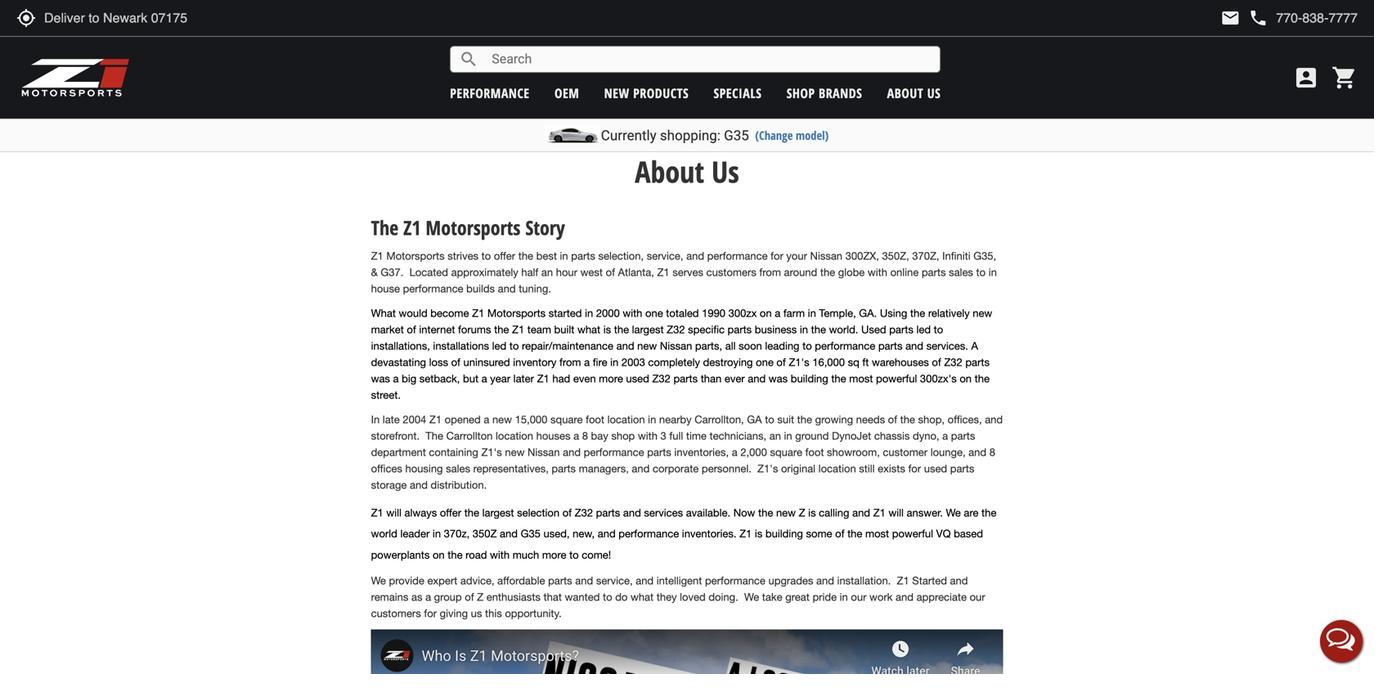 Task type: describe. For each thing, give the bounding box(es) containing it.
time
[[686, 429, 707, 442]]

currently shopping: g35 (change model)
[[601, 127, 829, 144]]

in right farm at the right
[[808, 307, 816, 319]]

parts down ga. using
[[890, 323, 914, 336]]

this
[[485, 607, 502, 620]]

an inside z1 motorsports strives to offer the best in parts selection, service, and performance for your nissan 300zx, 350z, 370z, infiniti g35, & g37.  located approximately half an hour west of atlanta, z1 serves customers from around the globe with online parts sales to in house performance builds and tuning.
[[542, 266, 553, 278]]

opportunity.
[[505, 607, 562, 620]]

inventories,
[[675, 446, 729, 458]]

exists
[[878, 462, 906, 475]]

loss
[[429, 356, 448, 368]]

and right lounge,
[[969, 446, 987, 458]]

0 vertical spatial one
[[646, 307, 663, 319]]

temple,
[[819, 307, 856, 319]]

1 horizontal spatial g35
[[724, 127, 749, 144]]

1 will from the left
[[386, 506, 402, 519]]

parts down 300zx
[[728, 323, 752, 336]]

performance inside z1 will always offer the largest selection of z32 parts and services available. now the new z is calling and z1 will answer. we are the world leader in 370z, 350z and g35 used, new, and performance inventories. z1 is building some of the most powerful vq based powerplants on the road with much more to come!
[[619, 527, 679, 540]]

department
[[371, 446, 426, 458]]

inventories. z1
[[682, 527, 752, 540]]

and right 350z
[[500, 527, 518, 540]]

model)
[[796, 127, 829, 143]]

devastating
[[371, 356, 426, 368]]

in
[[371, 413, 380, 426]]

z1 right calling
[[874, 506, 886, 519]]

1 vertical spatial about us
[[635, 151, 739, 191]]

enthusiasts
[[487, 591, 541, 603]]

performance inside we provide expert advice, affordable parts and service, and intelligent performance upgrades and installation.  z1 started and remains as a group of z enthusiasts that wanted to do what they loved doing.  we take great pride in our work and appreciate our customers for giving us this opportunity.
[[705, 574, 766, 587]]

and right builds
[[498, 282, 516, 295]]

and right ever
[[748, 372, 766, 385]]

the down temple, in the right top of the page
[[811, 323, 826, 336]]

available. now
[[686, 506, 756, 519]]

parts down completely
[[674, 372, 698, 385]]

z1 left had
[[537, 372, 550, 385]]

shopping_cart link
[[1328, 65, 1358, 91]]

to up approximately in the left top of the page
[[482, 249, 491, 262]]

what
[[631, 591, 654, 603]]

totaled
[[666, 307, 699, 319]]

come!
[[582, 548, 611, 561]]

parts inside z1 will always offer the largest selection of z32 parts and services available. now the new z is calling and z1 will answer. we are the world leader in 370z, 350z and g35 used, new, and performance inventories. z1 is building some of the most powerful vq based powerplants on the road with much more to come!
[[596, 506, 620, 519]]

do
[[615, 591, 628, 603]]

us
[[471, 607, 482, 620]]

largest inside what would become z1 motorsports started in 2000 with one totaled 1990 300zx on a farm in temple, ga. using the relatively new market of internet forums the z1 team built what is the largest z32 specific parts business in the world. used parts led to installations, installations led to repair/maintenance and new nissan parts, all soon leading to performance parts and services. a devastating loss of uninsured inventory from a fire in 2003 completely destroying one of z1's 16,000 sq ft warehouses of z32 parts was a big setback, but a year later z1 had even more used z32 parts than ever and was building the most powerful 300zx's on the street.
[[632, 323, 664, 336]]

z32 down services. a
[[944, 356, 963, 368]]

in up hour
[[560, 249, 568, 262]]

in down g35,
[[989, 266, 997, 278]]

of right 'loss'
[[451, 356, 461, 368]]

0 vertical spatial the
[[371, 214, 399, 241]]

inventory
[[513, 356, 557, 368]]

to down relatively
[[934, 323, 944, 336]]

account_box link
[[1289, 65, 1324, 91]]

is
[[755, 527, 763, 540]]

globe
[[838, 266, 865, 278]]

what is
[[578, 323, 611, 336]]

0 vertical spatial location
[[608, 413, 645, 426]]

completely
[[648, 356, 700, 368]]

appreciate
[[917, 591, 967, 603]]

the down 370z,
[[448, 548, 463, 561]]

of inside we provide expert advice, affordable parts and service, and intelligent performance upgrades and installation.  z1 started and remains as a group of z enthusiasts that wanted to do what they loved doing.  we take great pride in our work and appreciate our customers for giving us this opportunity.
[[465, 591, 474, 603]]

of inside in late 2004 z1 opened a new 15,000 square foot location in nearby carrollton, ga to suit the growing needs of the shop, offices, and storefront.  the carrollton location houses a 8 bay shop with 3 full time technicians, an in ground dynojet chassis dyno, a parts department containing z1's new nissan and performance parts inventories, a 2,000 square foot showroom, customer lounge, and 8 offices housing sales representatives, parts managers, and corporate personnel.  z1's original location still exists for used parts storage and distribution.
[[888, 413, 898, 426]]

new up "currently"
[[604, 84, 630, 102]]

more inside z1 will always offer the largest selection of z32 parts and services available. now the new z is calling and z1 will answer. we are the world leader in 370z, 350z and g35 used, new, and performance inventories. z1 is building some of the most powerful vq based powerplants on the road with much more to come!
[[542, 548, 567, 561]]

a up 'carrollton' at the left bottom
[[484, 413, 490, 426]]

new up representatives,
[[505, 446, 525, 458]]

and down houses
[[563, 446, 581, 458]]

of up used,
[[563, 506, 572, 519]]

parts down 370z,
[[922, 266, 946, 278]]

calling
[[819, 506, 850, 519]]

and right the "new,"
[[598, 527, 616, 540]]

all
[[726, 339, 736, 352]]

growing
[[815, 413, 853, 426]]

and up serves
[[687, 249, 704, 262]]

the left relatively
[[911, 307, 926, 319]]

1 horizontal spatial us
[[928, 84, 941, 102]]

work
[[870, 591, 893, 603]]

services
[[644, 506, 683, 519]]

0 vertical spatial 8
[[582, 429, 588, 442]]

most inside what would become z1 motorsports started in 2000 with one totaled 1990 300zx on a farm in temple, ga. using the relatively new market of internet forums the z1 team built what is the largest z32 specific parts business in the world. used parts led to installations, installations led to repair/maintenance and new nissan parts, all soon leading to performance parts and services. a devastating loss of uninsured inventory from a fire in 2003 completely destroying one of z1's 16,000 sq ft warehouses of z32 parts was a big setback, but a year later z1 had even more used z32 parts than ever and was building the most powerful 300zx's on the street.
[[849, 372, 873, 385]]

and right work
[[896, 591, 914, 603]]

to inside we provide expert advice, affordable parts and service, and intelligent performance upgrades and installation.  z1 started and remains as a group of z enthusiasts that wanted to do what they loved doing.  we take great pride in our work and appreciate our customers for giving us this opportunity.
[[603, 591, 612, 603]]

suit
[[778, 413, 795, 426]]

street.
[[371, 389, 401, 401]]

the right 300zx's
[[975, 372, 990, 385]]

what
[[371, 307, 396, 319]]

g35,
[[974, 249, 997, 262]]

used,
[[544, 527, 570, 540]]

the right forums
[[494, 323, 509, 336]]

oem
[[555, 84, 580, 102]]

the up is
[[758, 506, 773, 519]]

performance down located
[[403, 282, 464, 295]]

z1 inside in late 2004 z1 opened a new 15,000 square foot location in nearby carrollton, ga to suit the growing needs of the shop, offices, and storefront.  the carrollton location houses a 8 bay shop with 3 full time technicians, an in ground dynojet chassis dyno, a parts department containing z1's new nissan and performance parts inventories, a 2,000 square foot showroom, customer lounge, and 8 offices housing sales representatives, parts managers, and corporate personnel.  z1's original location still exists for used parts storage and distribution.
[[429, 413, 442, 426]]

that
[[544, 591, 562, 603]]

in inside we provide expert advice, affordable parts and service, and intelligent performance upgrades and installation.  z1 started and remains as a group of z enthusiasts that wanted to do what they loved doing.  we take great pride in our work and appreciate our customers for giving us this opportunity.
[[840, 591, 848, 603]]

the right are
[[982, 506, 997, 519]]

the down '16,000'
[[832, 372, 847, 385]]

opened
[[445, 413, 481, 426]]

shop
[[611, 429, 635, 442]]

started
[[913, 574, 947, 587]]

dyno,
[[913, 429, 940, 442]]

housing
[[405, 462, 443, 475]]

storage
[[371, 479, 407, 491]]

1 vertical spatial location
[[496, 429, 533, 442]]

in inside z1 will always offer the largest selection of z32 parts and services available. now the new z is calling and z1 will answer. we are the world leader in 370z, 350z and g35 used, new, and performance inventories. z1 is building some of the most powerful vq based powerplants on the road with much more to come!
[[433, 527, 441, 540]]

parts down offices,
[[951, 429, 976, 442]]

1 horizontal spatial about us
[[887, 84, 941, 102]]

0 horizontal spatial us
[[712, 151, 739, 191]]

service, inside we provide expert advice, affordable parts and service, and intelligent performance upgrades and installation.  z1 started and remains as a group of z enthusiasts that wanted to do what they loved doing.  we take great pride in our work and appreciate our customers for giving us this opportunity.
[[596, 574, 633, 587]]

shop brands link
[[787, 84, 863, 102]]

and up 2003 at the bottom of page
[[617, 339, 635, 352]]

z1 up forums
[[472, 307, 485, 319]]

of down leading
[[777, 356, 786, 368]]

in left nearby
[[648, 413, 656, 426]]

z1 left team
[[512, 323, 525, 336]]

showroom,
[[827, 446, 880, 458]]

in down suit
[[784, 429, 793, 442]]

products
[[633, 84, 689, 102]]

z1 up world
[[371, 506, 384, 519]]

shop
[[787, 84, 815, 102]]

0 vertical spatial we
[[371, 574, 386, 587]]

0 vertical spatial on
[[760, 307, 772, 319]]

2 horizontal spatial on
[[960, 372, 972, 385]]

in down farm at the right
[[800, 323, 808, 336]]

distribution.
[[431, 479, 487, 491]]

new inside z1 will always offer the largest selection of z32 parts and services available. now the new z is calling and z1 will answer. we are the world leader in 370z, 350z and g35 used, new, and performance inventories. z1 is building some of the most powerful vq based powerplants on the road with much more to come!
[[776, 506, 796, 519]]

big
[[402, 372, 417, 385]]

for inside in late 2004 z1 opened a new 15,000 square foot location in nearby carrollton, ga to suit the growing needs of the shop, offices, and storefront.  the carrollton location houses a 8 bay shop with 3 full time technicians, an in ground dynojet chassis dyno, a parts department containing z1's new nissan and performance parts inventories, a 2,000 square foot showroom, customer lounge, and 8 offices housing sales representatives, parts managers, and corporate personnel.  z1's original location still exists for used parts storage and distribution.
[[909, 462, 921, 475]]

always
[[405, 506, 437, 519]]

a right but
[[482, 372, 487, 385]]

sales inside z1 motorsports strives to offer the best in parts selection, service, and performance for your nissan 300zx, 350z, 370z, infiniti g35, & g37.  located approximately half an hour west of atlanta, z1 serves customers from around the globe with online parts sales to in house performance builds and tuning.
[[949, 266, 974, 278]]

a inside we provide expert advice, affordable parts and service, and intelligent performance upgrades and installation.  z1 started and remains as a group of z enthusiasts that wanted to do what they loved doing.  we take great pride in our work and appreciate our customers for giving us this opportunity.
[[426, 591, 431, 603]]

the up 350z
[[464, 506, 479, 519]]

customers inside z1 motorsports strives to offer the best in parts selection, service, and performance for your nissan 300zx, 350z, 370z, infiniti g35, & g37.  located approximately half an hour west of atlanta, z1 serves customers from around the globe with online parts sales to in house performance builds and tuning.
[[707, 266, 757, 278]]

used inside what would become z1 motorsports started in 2000 with one totaled 1990 300zx on a farm in temple, ga. using the relatively new market of internet forums the z1 team built what is the largest z32 specific parts business in the world. used parts led to installations, installations led to repair/maintenance and new nissan parts, all soon leading to performance parts and services. a devastating loss of uninsured inventory from a fire in 2003 completely destroying one of z1's 16,000 sq ft warehouses of z32 parts was a big setback, but a year later z1 had even more used z32 parts than ever and was building the most powerful 300zx's on the street.
[[626, 372, 650, 385]]

about us link
[[887, 84, 941, 102]]

with inside z1 will always offer the largest selection of z32 parts and services available. now the new z is calling and z1 will answer. we are the world leader in 370z, 350z and g35 used, new, and performance inventories. z1 is building some of the most powerful vq based powerplants on the road with much more to come!
[[490, 548, 510, 561]]

1 vertical spatial one
[[756, 356, 774, 368]]

1 horizontal spatial 8
[[990, 446, 996, 458]]

for inside we provide expert advice, affordable parts and service, and intelligent performance upgrades and installation.  z1 started and remains as a group of z enthusiasts that wanted to do what they loved doing.  we take great pride in our work and appreciate our customers for giving us this opportunity.
[[424, 607, 437, 620]]

builds
[[466, 282, 495, 295]]

Search search field
[[479, 47, 940, 72]]

mail link
[[1221, 8, 1241, 28]]

powerful inside z1 will always offer the largest selection of z32 parts and services available. now the new z is calling and z1 will answer. we are the world leader in 370z, 350z and g35 used, new, and performance inventories. z1 is building some of the most powerful vq based powerplants on the road with much more to come!
[[892, 527, 934, 540]]

motorsports inside z1 motorsports strives to offer the best in parts selection, service, and performance for your nissan 300zx, 350z, 370z, infiniti g35, & g37.  located approximately half an hour west of atlanta, z1 serves customers from around the globe with online parts sales to in house performance builds and tuning.
[[386, 249, 445, 262]]

parts up warehouses
[[879, 339, 903, 352]]

and up appreciate
[[950, 574, 968, 587]]

performance up 300zx
[[707, 249, 768, 262]]

to up the inventory
[[510, 339, 519, 352]]

customers inside we provide expert advice, affordable parts and service, and intelligent performance upgrades and installation.  z1 started and remains as a group of z enthusiasts that wanted to do what they loved doing.  we take great pride in our work and appreciate our customers for giving us this opportunity.
[[371, 607, 421, 620]]

new up 2003 at the bottom of page
[[637, 339, 657, 352]]

most inside z1 will always offer the largest selection of z32 parts and services available. now the new z is calling and z1 will answer. we are the world leader in 370z, 350z and g35 used, new, and performance inventories. z1 is building some of the most powerful vq based powerplants on the road with much more to come!
[[866, 527, 889, 540]]

remains
[[371, 591, 409, 603]]

z1's inside what would become z1 motorsports started in 2000 with one totaled 1990 300zx on a farm in temple, ga. using the relatively new market of internet forums the z1 team built what is the largest z32 specific parts business in the world. used parts led to installations, installations led to repair/maintenance and new nissan parts, all soon leading to performance parts and services. a devastating loss of uninsured inventory from a fire in 2003 completely destroying one of z1's 16,000 sq ft warehouses of z32 parts was a big setback, but a year later z1 had even more used z32 parts than ever and was building the most powerful 300zx's on the street.
[[789, 356, 810, 368]]

z
[[477, 591, 484, 603]]

1 vertical spatial z1's
[[481, 446, 502, 458]]

a left the fire
[[584, 356, 590, 368]]

my_location
[[16, 8, 36, 28]]

the up chassis
[[901, 413, 915, 426]]

offices
[[371, 462, 402, 475]]

building inside what would become z1 motorsports started in 2000 with one totaled 1990 300zx on a farm in temple, ga. using the relatively new market of internet forums the z1 team built what is the largest z32 specific parts business in the world. used parts led to installations, installations led to repair/maintenance and new nissan parts, all soon leading to performance parts and services. a devastating loss of uninsured inventory from a fire in 2003 completely destroying one of z1's 16,000 sq ft warehouses of z32 parts was a big setback, but a year later z1 had even more used z32 parts than ever and was building the most powerful 300zx's on the street.
[[791, 372, 829, 385]]

2 vertical spatial z1's
[[758, 462, 778, 475]]

nissan for on
[[660, 339, 692, 352]]

leader
[[400, 527, 430, 540]]

the up ground
[[797, 413, 812, 426]]

the down 2000
[[614, 323, 629, 336]]

2003
[[622, 356, 645, 368]]

performance inside in late 2004 z1 opened a new 15,000 square foot location in nearby carrollton, ga to suit the growing needs of the shop, offices, and storefront.  the carrollton location houses a 8 bay shop with 3 full time technicians, an in ground dynojet chassis dyno, a parts department containing z1's new nissan and performance parts inventories, a 2,000 square foot showroom, customer lounge, and 8 offices housing sales representatives, parts managers, and corporate personnel.  z1's original location still exists for used parts storage and distribution.
[[584, 446, 644, 458]]

year
[[490, 372, 511, 385]]

team
[[528, 323, 551, 336]]

giving
[[440, 607, 468, 620]]

based
[[954, 527, 983, 540]]

hour
[[556, 266, 578, 278]]

world
[[371, 527, 398, 540]]

would
[[399, 307, 428, 319]]

parts up west
[[571, 249, 596, 262]]

(change model) link
[[755, 127, 829, 143]]

1 vertical spatial led
[[492, 339, 507, 352]]

phone link
[[1249, 8, 1358, 28]]

z32 inside z1 will always offer the largest selection of z32 parts and services available. now the new z is calling and z1 will answer. we are the world leader in 370z, 350z and g35 used, new, and performance inventories. z1 is building some of the most powerful vq based powerplants on the road with much more to come!
[[575, 506, 593, 519]]

new left the 15,000
[[493, 413, 512, 426]]

2 will from the left
[[889, 506, 904, 519]]

with inside in late 2004 z1 opened a new 15,000 square foot location in nearby carrollton, ga to suit the growing needs of the shop, offices, and storefront.  the carrollton location houses a 8 bay shop with 3 full time technicians, an in ground dynojet chassis dyno, a parts department containing z1's new nissan and performance parts inventories, a 2,000 square foot showroom, customer lounge, and 8 offices housing sales representatives, parts managers, and corporate personnel.  z1's original location still exists for used parts storage and distribution.
[[638, 429, 658, 442]]

shop brands
[[787, 84, 863, 102]]

and left services
[[623, 506, 641, 519]]

and down housing
[[410, 479, 428, 491]]

z1 left serves
[[657, 266, 670, 278]]

bay
[[591, 429, 609, 442]]

performance down search
[[450, 84, 530, 102]]

intelligent
[[657, 574, 702, 587]]

market
[[371, 323, 404, 336]]

the inside in late 2004 z1 opened a new 15,000 square foot location in nearby carrollton, ga to suit the growing needs of the shop, offices, and storefront.  the carrollton location houses a 8 bay shop with 3 full time technicians, an in ground dynojet chassis dyno, a parts department containing z1's new nissan and performance parts inventories, a 2,000 square foot showroom, customer lounge, and 8 offices housing sales representatives, parts managers, and corporate personnel.  z1's original location still exists for used parts storage and distribution.
[[426, 429, 443, 442]]

the left globe
[[821, 266, 836, 278]]



Task type: locate. For each thing, give the bounding box(es) containing it.
in right the fire
[[610, 356, 619, 368]]

1 vertical spatial more
[[542, 548, 567, 561]]

0 vertical spatial nissan
[[810, 249, 843, 262]]

z1 up located
[[403, 214, 421, 241]]

0 horizontal spatial more
[[542, 548, 567, 561]]

serves
[[673, 266, 704, 278]]

of inside z1 motorsports strives to offer the best in parts selection, service, and performance for your nissan 300zx, 350z, 370z, infiniti g35, & g37.  located approximately half an hour west of atlanta, z1 serves customers from around the globe with online parts sales to in house performance builds and tuning.
[[606, 266, 615, 278]]

g35 inside z1 will always offer the largest selection of z32 parts and services available. now the new z is calling and z1 will answer. we are the world leader in 370z, 350z and g35 used, new, and performance inventories. z1 is building some of the most powerful vq based powerplants on the road with much more to come!
[[521, 527, 541, 540]]

in left 370z,
[[433, 527, 441, 540]]

new products link
[[604, 84, 689, 102]]

will left "answer. we"
[[889, 506, 904, 519]]

service, up serves
[[647, 249, 684, 262]]

0 vertical spatial customers
[[707, 266, 757, 278]]

we provide expert advice, affordable parts and service, and intelligent performance upgrades and installation.  z1 started and remains as a group of z enthusiasts that wanted to do what they loved doing.  we take great pride in our work and appreciate our customers for giving us this opportunity.
[[371, 574, 986, 620]]

are
[[964, 506, 979, 519]]

0 horizontal spatial largest
[[482, 506, 514, 519]]

sales inside in late 2004 z1 opened a new 15,000 square foot location in nearby carrollton, ga to suit the growing needs of the shop, offices, and storefront.  the carrollton location houses a 8 bay shop with 3 full time technicians, an in ground dynojet chassis dyno, a parts department containing z1's new nissan and performance parts inventories, a 2,000 square foot showroom, customer lounge, and 8 offices housing sales representatives, parts managers, and corporate personnel.  z1's original location still exists for used parts storage and distribution.
[[446, 462, 470, 475]]

a
[[775, 307, 781, 319], [584, 356, 590, 368], [393, 372, 399, 385], [482, 372, 487, 385], [484, 413, 490, 426], [574, 429, 579, 442], [943, 429, 948, 442], [732, 446, 738, 458], [426, 591, 431, 603]]

z1
[[403, 214, 421, 241], [371, 249, 384, 262], [657, 266, 670, 278], [472, 307, 485, 319], [512, 323, 525, 336], [537, 372, 550, 385], [429, 413, 442, 426], [371, 506, 384, 519], [874, 506, 886, 519], [897, 574, 910, 587]]

account_box
[[1294, 65, 1320, 91]]

1 horizontal spatial customers
[[707, 266, 757, 278]]

1 horizontal spatial more
[[599, 372, 623, 385]]

to down g35,
[[977, 266, 986, 278]]

2 horizontal spatial z1's
[[789, 356, 810, 368]]

2004
[[403, 413, 427, 426]]

and right offices,
[[985, 413, 1003, 426]]

shopping_cart
[[1332, 65, 1358, 91]]

0 horizontal spatial an
[[542, 266, 553, 278]]

z1 left started at the right of page
[[897, 574, 910, 587]]

the z1 motorsports story
[[371, 214, 565, 241]]

z1 inside we provide expert advice, affordable parts and service, and intelligent performance upgrades and installation.  z1 started and remains as a group of z enthusiasts that wanted to do what they loved doing.  we take great pride in our work and appreciate our customers for giving us this opportunity.
[[897, 574, 910, 587]]

1 horizontal spatial will
[[889, 506, 904, 519]]

a down technicians,
[[732, 446, 738, 458]]

used inside in late 2004 z1 opened a new 15,000 square foot location in nearby carrollton, ga to suit the growing needs of the shop, offices, and storefront.  the carrollton location houses a 8 bay shop with 3 full time technicians, an in ground dynojet chassis dyno, a parts department containing z1's new nissan and performance parts inventories, a 2,000 square foot showroom, customer lounge, and 8 offices housing sales representatives, parts managers, and corporate personnel.  z1's original location still exists for used parts storage and distribution.
[[924, 462, 948, 475]]

powerful inside what would become z1 motorsports started in 2000 with one totaled 1990 300zx on a farm in temple, ga. using the relatively new market of internet forums the z1 team built what is the largest z32 specific parts business in the world. used parts led to installations, installations led to repair/maintenance and new nissan parts, all soon leading to performance parts and services. a devastating loss of uninsured inventory from a fire in 2003 completely destroying one of z1's 16,000 sq ft warehouses of z32 parts was a big setback, but a year later z1 had even more used z32 parts than ever and was building the most powerful 300zx's on the street.
[[876, 372, 917, 385]]

1 vertical spatial most
[[866, 527, 889, 540]]

16,000
[[813, 356, 845, 368]]

an down best
[[542, 266, 553, 278]]

0 vertical spatial most
[[849, 372, 873, 385]]

1 horizontal spatial about
[[887, 84, 924, 102]]

1 vertical spatial us
[[712, 151, 739, 191]]

1 horizontal spatial service,
[[647, 249, 684, 262]]

was
[[371, 372, 390, 385], [769, 372, 788, 385]]

in late 2004 z1 opened a new 15,000 square foot location in nearby carrollton, ga to suit the growing needs of the shop, offices, and storefront.  the carrollton location houses a 8 bay shop with 3 full time technicians, an in ground dynojet chassis dyno, a parts department containing z1's new nissan and performance parts inventories, a 2,000 square foot showroom, customer lounge, and 8 offices housing sales representatives, parts managers, and corporate personnel.  z1's original location still exists for used parts storage and distribution.
[[371, 413, 1003, 491]]

z32 down completely
[[652, 372, 671, 385]]

1 horizontal spatial the
[[426, 429, 443, 442]]

1 was from the left
[[371, 372, 390, 385]]

1 our from the left
[[851, 591, 867, 603]]

infiniti
[[943, 249, 971, 262]]

1 horizontal spatial offer
[[494, 249, 516, 262]]

2 was from the left
[[769, 372, 788, 385]]

and up the what
[[636, 574, 654, 587]]

performance down services
[[619, 527, 679, 540]]

for left the giving
[[424, 607, 437, 620]]

1 vertical spatial an
[[770, 429, 781, 442]]

0 horizontal spatial for
[[424, 607, 437, 620]]

expert
[[427, 574, 458, 587]]

half
[[521, 266, 539, 278]]

west
[[581, 266, 603, 278]]

2 horizontal spatial for
[[909, 462, 921, 475]]

an inside in late 2004 z1 opened a new 15,000 square foot location in nearby carrollton, ga to suit the growing needs of the shop, offices, and storefront.  the carrollton location houses a 8 bay shop with 3 full time technicians, an in ground dynojet chassis dyno, a parts department containing z1's new nissan and performance parts inventories, a 2,000 square foot showroom, customer lounge, and 8 offices housing sales representatives, parts managers, and corporate personnel.  z1's original location still exists for used parts storage and distribution.
[[770, 429, 781, 442]]

1 horizontal spatial used
[[924, 462, 948, 475]]

to right leading
[[803, 339, 812, 352]]

approximately
[[451, 266, 519, 278]]

most
[[849, 372, 873, 385], [866, 527, 889, 540]]

parts down 3
[[647, 446, 672, 458]]

a left big
[[393, 372, 399, 385]]

a up lounge,
[[943, 429, 948, 442]]

on inside z1 will always offer the largest selection of z32 parts and services available. now the new z is calling and z1 will answer. we are the world leader in 370z, 350z and g35 used, new, and performance inventories. z1 is building some of the most powerful vq based powerplants on the road with much more to come!
[[433, 548, 445, 561]]

will
[[386, 506, 402, 519], [889, 506, 904, 519]]

0 vertical spatial from
[[760, 266, 781, 278]]

powerful down warehouses
[[876, 372, 917, 385]]

0 horizontal spatial will
[[386, 506, 402, 519]]

will up world
[[386, 506, 402, 519]]

customers
[[707, 266, 757, 278], [371, 607, 421, 620]]

1 vertical spatial powerful
[[892, 527, 934, 540]]

performance inside what would become z1 motorsports started in 2000 with one totaled 1990 300zx on a farm in temple, ga. using the relatively new market of internet forums the z1 team built what is the largest z32 specific parts business in the world. used parts led to installations, installations led to repair/maintenance and new nissan parts, all soon leading to performance parts and services. a devastating loss of uninsured inventory from a fire in 2003 completely destroying one of z1's 16,000 sq ft warehouses of z32 parts was a big setback, but a year later z1 had even more used z32 parts than ever and was building the most powerful 300zx's on the street.
[[815, 339, 876, 352]]

offer up approximately in the left top of the page
[[494, 249, 516, 262]]

still
[[859, 462, 875, 475]]

building down '16,000'
[[791, 372, 829, 385]]

z1 up the house
[[371, 249, 384, 262]]

from inside z1 motorsports strives to offer the best in parts selection, service, and performance for your nissan 300zx, 350z, 370z, infiniti g35, & g37.  located approximately half an hour west of atlanta, z1 serves customers from around the globe with online parts sales to in house performance builds and tuning.
[[760, 266, 781, 278]]

an
[[542, 266, 553, 278], [770, 429, 781, 442]]

0 horizontal spatial about
[[635, 151, 705, 191]]

1 horizontal spatial for
[[771, 249, 784, 262]]

1 horizontal spatial nissan
[[660, 339, 692, 352]]

road
[[466, 548, 487, 561]]

and up pride
[[817, 574, 835, 587]]

the
[[519, 249, 533, 262], [821, 266, 836, 278], [911, 307, 926, 319], [494, 323, 509, 336], [614, 323, 629, 336], [811, 323, 826, 336], [832, 372, 847, 385], [975, 372, 990, 385], [797, 413, 812, 426], [901, 413, 915, 426], [464, 506, 479, 519], [758, 506, 773, 519], [982, 506, 997, 519], [848, 527, 863, 540], [448, 548, 463, 561]]

0 vertical spatial about
[[887, 84, 924, 102]]

from down repair/maintenance
[[560, 356, 581, 368]]

performance
[[450, 84, 530, 102], [707, 249, 768, 262], [403, 282, 464, 295], [815, 339, 876, 352], [584, 446, 644, 458], [619, 527, 679, 540], [705, 574, 766, 587]]

from inside what would become z1 motorsports started in 2000 with one totaled 1990 300zx on a farm in temple, ga. using the relatively new market of internet forums the z1 team built what is the largest z32 specific parts business in the world. used parts led to installations, installations led to repair/maintenance and new nissan parts, all soon leading to performance parts and services. a devastating loss of uninsured inventory from a fire in 2003 completely destroying one of z1's 16,000 sq ft warehouses of z32 parts was a big setback, but a year later z1 had even more used z32 parts than ever and was building the most powerful 300zx's on the street.
[[560, 356, 581, 368]]

performance up sq
[[815, 339, 876, 352]]

1 vertical spatial we
[[744, 591, 759, 603]]

located
[[410, 266, 448, 278]]

1 vertical spatial the
[[426, 429, 443, 442]]

about down shopping: in the top of the page
[[635, 151, 705, 191]]

they
[[657, 591, 677, 603]]

of right some
[[835, 527, 845, 540]]

1 vertical spatial g35
[[521, 527, 541, 540]]

1 horizontal spatial location
[[608, 413, 645, 426]]

your
[[787, 249, 808, 262]]

1 vertical spatial on
[[960, 372, 972, 385]]

motorsports inside what would become z1 motorsports started in 2000 with one totaled 1990 300zx on a farm in temple, ga. using the relatively new market of internet forums the z1 team built what is the largest z32 specific parts business in the world. used parts led to installations, installations led to repair/maintenance and new nissan parts, all soon leading to performance parts and services. a devastating loss of uninsured inventory from a fire in 2003 completely destroying one of z1's 16,000 sq ft warehouses of z32 parts was a big setback, but a year later z1 had even more used z32 parts than ever and was building the most powerful 300zx's on the street.
[[488, 307, 546, 319]]

2 vertical spatial nissan
[[528, 446, 560, 458]]

2 vertical spatial for
[[424, 607, 437, 620]]

parts up that
[[548, 574, 572, 587]]

location up shop
[[608, 413, 645, 426]]

new products
[[604, 84, 689, 102]]

relatively
[[928, 307, 970, 319]]

0 horizontal spatial customers
[[371, 607, 421, 620]]

from
[[760, 266, 781, 278], [560, 356, 581, 368]]

our left work
[[851, 591, 867, 603]]

0 vertical spatial led
[[917, 323, 931, 336]]

and left corporate
[[632, 462, 650, 475]]

one left totaled
[[646, 307, 663, 319]]

0 horizontal spatial g35
[[521, 527, 541, 540]]

provide
[[389, 574, 425, 587]]

the down calling
[[848, 527, 863, 540]]

z1 motorsports strives to offer the best in parts selection, service, and performance for your nissan 300zx, 350z, 370z, infiniti g35, & g37.  located approximately half an hour west of atlanta, z1 serves customers from around the globe with online parts sales to in house performance builds and tuning.
[[371, 249, 997, 295]]

and right calling
[[853, 506, 871, 519]]

led down relatively
[[917, 323, 931, 336]]

0 horizontal spatial about us
[[635, 151, 739, 191]]

parts
[[571, 249, 596, 262], [922, 266, 946, 278], [728, 323, 752, 336], [890, 323, 914, 336], [879, 339, 903, 352], [966, 356, 990, 368], [674, 372, 698, 385], [951, 429, 976, 442], [647, 446, 672, 458], [552, 462, 576, 475], [951, 462, 975, 475], [596, 506, 620, 519], [548, 574, 572, 587]]

the
[[371, 214, 399, 241], [426, 429, 443, 442]]

on up expert
[[433, 548, 445, 561]]

0 vertical spatial z1's
[[789, 356, 810, 368]]

location down the 15,000
[[496, 429, 533, 442]]

affordable
[[498, 574, 545, 587]]

for inside z1 motorsports strives to offer the best in parts selection, service, and performance for your nissan 300zx, 350z, 370z, infiniti g35, & g37.  located approximately half an hour west of atlanta, z1 serves customers from around the globe with online parts sales to in house performance builds and tuning.
[[771, 249, 784, 262]]

tuning.
[[519, 282, 551, 295]]

1 vertical spatial 8
[[990, 446, 996, 458]]

dynojet
[[832, 429, 872, 442]]

our
[[851, 591, 867, 603], [970, 591, 986, 603]]

advice,
[[461, 574, 495, 587]]

of
[[606, 266, 615, 278], [407, 323, 416, 336], [451, 356, 461, 368], [777, 356, 786, 368], [932, 356, 942, 368], [888, 413, 898, 426], [563, 506, 572, 519], [835, 527, 845, 540], [465, 591, 474, 603]]

z1 right 2004
[[429, 413, 442, 426]]

nissan up completely
[[660, 339, 692, 352]]

0 horizontal spatial one
[[646, 307, 663, 319]]

0 vertical spatial sales
[[949, 266, 974, 278]]

parts down services. a
[[966, 356, 990, 368]]

an down suit
[[770, 429, 781, 442]]

2 horizontal spatial location
[[819, 462, 856, 475]]

1 horizontal spatial foot
[[806, 446, 824, 458]]

0 horizontal spatial was
[[371, 372, 390, 385]]

the up half
[[519, 249, 533, 262]]

online
[[891, 266, 919, 278]]

a up business
[[775, 307, 781, 319]]

service,
[[647, 249, 684, 262], [596, 574, 633, 587]]

the up the house
[[371, 214, 399, 241]]

1 horizontal spatial sales
[[949, 266, 974, 278]]

service, up do
[[596, 574, 633, 587]]

story
[[526, 214, 565, 241]]

for down the "customer" at the right of page
[[909, 462, 921, 475]]

nissan for carrollton,
[[528, 446, 560, 458]]

with inside z1 motorsports strives to offer the best in parts selection, service, and performance for your nissan 300zx, 350z, 370z, infiniti g35, & g37.  located approximately half an hour west of atlanta, z1 serves customers from around the globe with online parts sales to in house performance builds and tuning.
[[868, 266, 888, 278]]

1 vertical spatial foot
[[806, 446, 824, 458]]

0 horizontal spatial on
[[433, 548, 445, 561]]

0 horizontal spatial sales
[[446, 462, 470, 475]]

service, inside z1 motorsports strives to offer the best in parts selection, service, and performance for your nissan 300zx, 350z, 370z, infiniti g35, & g37.  located approximately half an hour west of atlanta, z1 serves customers from around the globe with online parts sales to in house performance builds and tuning.
[[647, 249, 684, 262]]

best
[[536, 249, 557, 262]]

performance up take
[[705, 574, 766, 587]]

with down 300zx, at the right top of the page
[[868, 266, 888, 278]]

0 horizontal spatial led
[[492, 339, 507, 352]]

1990
[[702, 307, 726, 319]]

pride
[[813, 591, 837, 603]]

and up wanted
[[575, 574, 593, 587]]

specials link
[[714, 84, 762, 102]]

0 horizontal spatial we
[[371, 574, 386, 587]]

our right appreciate
[[970, 591, 986, 603]]

carrollton,
[[695, 413, 744, 426]]

new right relatively
[[973, 307, 993, 319]]

1 vertical spatial service,
[[596, 574, 633, 587]]

0 horizontal spatial 8
[[582, 429, 588, 442]]

forums
[[458, 323, 491, 336]]

vq
[[937, 527, 951, 540]]

z32 down totaled
[[667, 323, 685, 336]]

about us down shopping: in the top of the page
[[635, 151, 739, 191]]

more inside what would become z1 motorsports started in 2000 with one totaled 1990 300zx on a farm in temple, ga. using the relatively new market of internet forums the z1 team built what is the largest z32 specific parts business in the world. used parts led to installations, installations led to repair/maintenance and new nissan parts, all soon leading to performance parts and services. a devastating loss of uninsured inventory from a fire in 2003 completely destroying one of z1's 16,000 sq ft warehouses of z32 parts was a big setback, but a year later z1 had even more used z32 parts than ever and was building the most powerful 300zx's on the street.
[[599, 372, 623, 385]]

largest inside z1 will always offer the largest selection of z32 parts and services available. now the new z is calling and z1 will answer. we are the world leader in 370z, 350z and g35 used, new, and performance inventories. z1 is building some of the most powerful vq based powerplants on the road with much more to come!
[[482, 506, 514, 519]]

nissan
[[810, 249, 843, 262], [660, 339, 692, 352], [528, 446, 560, 458]]

0 vertical spatial motorsports
[[426, 214, 521, 241]]

1 vertical spatial motorsports
[[386, 249, 445, 262]]

on right 300zx's
[[960, 372, 972, 385]]

needs
[[856, 413, 885, 426]]

0 vertical spatial square
[[551, 413, 583, 426]]

1 vertical spatial used
[[924, 462, 948, 475]]

to right ga
[[765, 413, 775, 426]]

great
[[786, 591, 810, 603]]

destroying
[[703, 356, 753, 368]]

than
[[701, 372, 722, 385]]

2 vertical spatial on
[[433, 548, 445, 561]]

customer
[[883, 446, 928, 458]]

answer. we
[[907, 506, 961, 519]]

g35
[[724, 127, 749, 144], [521, 527, 541, 540]]

built
[[554, 323, 575, 336]]

installations,
[[371, 339, 430, 352]]

0 vertical spatial us
[[928, 84, 941, 102]]

0 vertical spatial an
[[542, 266, 553, 278]]

nissan inside in late 2004 z1 opened a new 15,000 square foot location in nearby carrollton, ga to suit the growing needs of the shop, offices, and storefront.  the carrollton location houses a 8 bay shop with 3 full time technicians, an in ground dynojet chassis dyno, a parts department containing z1's new nissan and performance parts inventories, a 2,000 square foot showroom, customer lounge, and 8 offices housing sales representatives, parts managers, and corporate personnel.  z1's original location still exists for used parts storage and distribution.
[[528, 446, 560, 458]]

become
[[431, 307, 469, 319]]

parts down houses
[[552, 462, 576, 475]]

0 horizontal spatial our
[[851, 591, 867, 603]]

loved
[[680, 591, 706, 603]]

of up 300zx's
[[932, 356, 942, 368]]

1 vertical spatial square
[[770, 446, 803, 458]]

2 vertical spatial location
[[819, 462, 856, 475]]

0 horizontal spatial foot
[[586, 413, 605, 426]]

offer inside z1 motorsports strives to offer the best in parts selection, service, and performance for your nissan 300zx, 350z, 370z, infiniti g35, & g37.  located approximately half an hour west of atlanta, z1 serves customers from around the globe with online parts sales to in house performance builds and tuning.
[[494, 249, 516, 262]]

internet
[[419, 323, 455, 336]]

ga
[[747, 413, 762, 426]]

powerful
[[876, 372, 917, 385], [892, 527, 934, 540]]

in up what is
[[585, 307, 593, 319]]

2 vertical spatial motorsports
[[488, 307, 546, 319]]

used down 2003 at the bottom of page
[[626, 372, 650, 385]]

carrollton
[[446, 429, 493, 442]]

2 horizontal spatial nissan
[[810, 249, 843, 262]]

performance down shop
[[584, 446, 644, 458]]

350z,
[[882, 249, 910, 262]]

with inside what would become z1 motorsports started in 2000 with one totaled 1990 300zx on a farm in temple, ga. using the relatively new market of internet forums the z1 team built what is the largest z32 specific parts business in the world. used parts led to installations, installations led to repair/maintenance and new nissan parts, all soon leading to performance parts and services. a devastating loss of uninsured inventory from a fire in 2003 completely destroying one of z1's 16,000 sq ft warehouses of z32 parts was a big setback, but a year later z1 had even more used z32 parts than ever and was building the most powerful 300zx's on the street.
[[623, 307, 643, 319]]

and up warehouses
[[906, 339, 924, 352]]

for left the your
[[771, 249, 784, 262]]

1 horizontal spatial z1's
[[758, 462, 778, 475]]

0 vertical spatial used
[[626, 372, 650, 385]]

powerful down "answer. we"
[[892, 527, 934, 540]]

nissan down houses
[[528, 446, 560, 458]]

more
[[599, 372, 623, 385], [542, 548, 567, 561]]

0 horizontal spatial from
[[560, 356, 581, 368]]

8
[[582, 429, 588, 442], [990, 446, 996, 458]]

nearby
[[659, 413, 692, 426]]

and
[[687, 249, 704, 262], [498, 282, 516, 295], [617, 339, 635, 352], [906, 339, 924, 352], [748, 372, 766, 385], [985, 413, 1003, 426], [563, 446, 581, 458], [969, 446, 987, 458], [632, 462, 650, 475], [410, 479, 428, 491], [623, 506, 641, 519], [853, 506, 871, 519], [500, 527, 518, 540], [598, 527, 616, 540], [575, 574, 593, 587], [636, 574, 654, 587], [817, 574, 835, 587], [950, 574, 968, 587], [896, 591, 914, 603]]

0 vertical spatial building
[[791, 372, 829, 385]]

leading
[[765, 339, 800, 352]]

with left 3
[[638, 429, 658, 442]]

1 vertical spatial about
[[635, 151, 705, 191]]

one down soon
[[756, 356, 774, 368]]

oem link
[[555, 84, 580, 102]]

later
[[514, 372, 534, 385]]

0 vertical spatial foot
[[586, 413, 605, 426]]

0 horizontal spatial nissan
[[528, 446, 560, 458]]

0 vertical spatial g35
[[724, 127, 749, 144]]

take
[[762, 591, 783, 603]]

to inside in late 2004 z1 opened a new 15,000 square foot location in nearby carrollton, ga to suit the growing needs of the shop, offices, and storefront.  the carrollton location houses a 8 bay shop with 3 full time technicians, an in ground dynojet chassis dyno, a parts department containing z1's new nissan and performance parts inventories, a 2,000 square foot showroom, customer lounge, and 8 offices housing sales representatives, parts managers, and corporate personnel.  z1's original location still exists for used parts storage and distribution.
[[765, 413, 775, 426]]

led up uninsured
[[492, 339, 507, 352]]

sales down infiniti
[[949, 266, 974, 278]]

motorsports up team
[[488, 307, 546, 319]]

0 vertical spatial about us
[[887, 84, 941, 102]]

for
[[771, 249, 784, 262], [909, 462, 921, 475], [424, 607, 437, 620]]

building right is
[[766, 527, 803, 540]]

2,000
[[741, 446, 767, 458]]

z1's down leading
[[789, 356, 810, 368]]

1 vertical spatial largest
[[482, 506, 514, 519]]

1 vertical spatial building
[[766, 527, 803, 540]]

2 our from the left
[[970, 591, 986, 603]]

0 horizontal spatial square
[[551, 413, 583, 426]]

square up houses
[[551, 413, 583, 426]]

1 horizontal spatial from
[[760, 266, 781, 278]]

used down lounge,
[[924, 462, 948, 475]]

0 horizontal spatial location
[[496, 429, 533, 442]]

even
[[573, 372, 596, 385]]

nissan inside z1 motorsports strives to offer the best in parts selection, service, and performance for your nissan 300zx, 350z, 370z, infiniti g35, & g37.  located approximately half an hour west of atlanta, z1 serves customers from around the globe with online parts sales to in house performance builds and tuning.
[[810, 249, 843, 262]]

0 vertical spatial more
[[599, 372, 623, 385]]

a right houses
[[574, 429, 579, 442]]

1 horizontal spatial square
[[770, 446, 803, 458]]

houses
[[536, 429, 571, 442]]

1 horizontal spatial led
[[917, 323, 931, 336]]

1 vertical spatial from
[[560, 356, 581, 368]]

0 horizontal spatial service,
[[596, 574, 633, 587]]

shop,
[[918, 413, 945, 426]]

parts inside we provide expert advice, affordable parts and service, and intelligent performance upgrades and installation.  z1 started and remains as a group of z enthusiasts that wanted to do what they loved doing.  we take great pride in our work and appreciate our customers for giving us this opportunity.
[[548, 574, 572, 587]]

3
[[661, 429, 667, 442]]

powerplants
[[371, 548, 430, 561]]

to inside z1 will always offer the largest selection of z32 parts and services available. now the new z is calling and z1 will answer. we are the world leader in 370z, 350z and g35 used, new, and performance inventories. z1 is building some of the most powerful vq based powerplants on the road with much more to come!
[[570, 548, 579, 561]]

parts down lounge,
[[951, 462, 975, 475]]

nissan inside what would become z1 motorsports started in 2000 with one totaled 1990 300zx on a farm in temple, ga. using the relatively new market of internet forums the z1 team built what is the largest z32 specific parts business in the world. used parts led to installations, installations led to repair/maintenance and new nissan parts, all soon leading to performance parts and services. a devastating loss of uninsured inventory from a fire in 2003 completely destroying one of z1's 16,000 sq ft warehouses of z32 parts was a big setback, but a year later z1 had even more used z32 parts than ever and was building the most powerful 300zx's on the street.
[[660, 339, 692, 352]]

building inside z1 will always offer the largest selection of z32 parts and services available. now the new z is calling and z1 will answer. we are the world leader in 370z, 350z and g35 used, new, and performance inventories. z1 is building some of the most powerful vq based powerplants on the road with much more to come!
[[766, 527, 803, 540]]

motorsports up strives
[[426, 214, 521, 241]]

new left z is at the right of the page
[[776, 506, 796, 519]]

one
[[646, 307, 663, 319], [756, 356, 774, 368]]

of down 'would'
[[407, 323, 416, 336]]

technicians,
[[710, 429, 767, 442]]

0 horizontal spatial offer
[[440, 506, 462, 519]]

z1 motorsports logo image
[[20, 57, 130, 98]]

was down leading
[[769, 372, 788, 385]]

what would become z1 motorsports started in 2000 with one totaled 1990 300zx on a farm in temple, ga. using the relatively new market of internet forums the z1 team built what is the largest z32 specific parts business in the world. used parts led to installations, installations led to repair/maintenance and new nissan parts, all soon leading to performance parts and services. a devastating loss of uninsured inventory from a fire in 2003 completely destroying one of z1's 16,000 sq ft warehouses of z32 parts was a big setback, but a year later z1 had even more used z32 parts than ever and was building the most powerful 300zx's on the street.
[[371, 307, 993, 401]]

offer inside z1 will always offer the largest selection of z32 parts and services available. now the new z is calling and z1 will answer. we are the world leader in 370z, 350z and g35 used, new, and performance inventories. z1 is building some of the most powerful vq based powerplants on the road with much more to come!
[[440, 506, 462, 519]]

z1 will always offer the largest selection of z32 parts and services available. now the new z is calling and z1 will answer. we are the world leader in 370z, 350z and g35 used, new, and performance inventories. z1 is building some of the most powerful vq based powerplants on the road with much more to come!
[[371, 506, 997, 561]]

to
[[482, 249, 491, 262], [977, 266, 986, 278], [934, 323, 944, 336], [510, 339, 519, 352], [803, 339, 812, 352], [765, 413, 775, 426], [570, 548, 579, 561], [603, 591, 612, 603]]



Task type: vqa. For each thing, say whether or not it's contained in the screenshot.
the bottom z1 image
no



